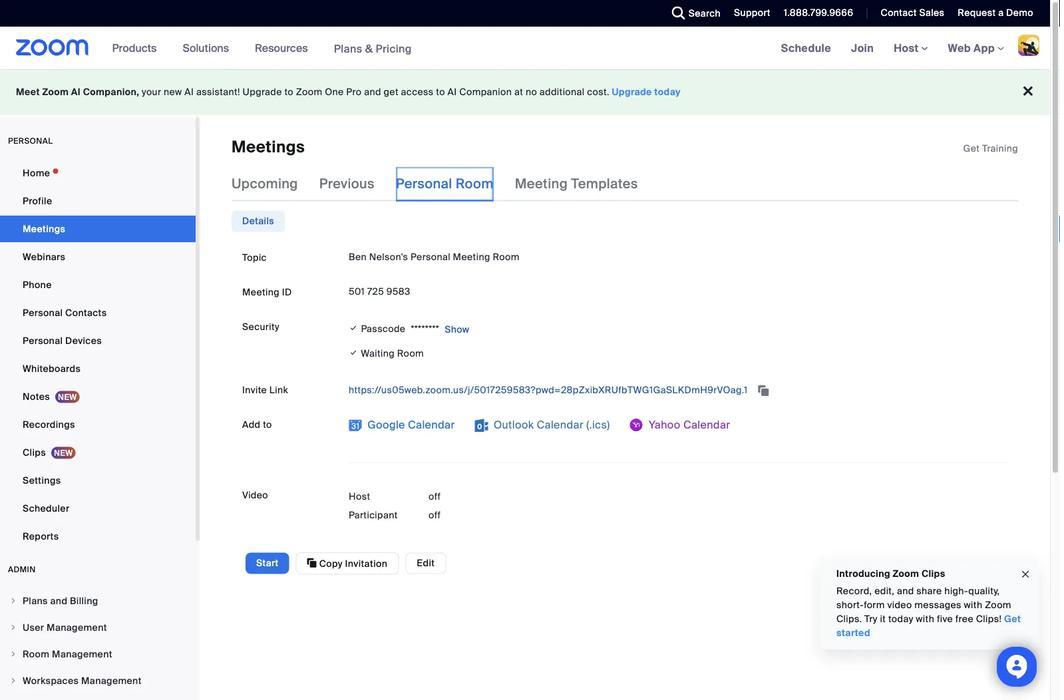 Task type: locate. For each thing, give the bounding box(es) containing it.
room management
[[23, 648, 112, 661]]

plans inside product information navigation
[[334, 41, 363, 55]]

1.888.799.9666
[[784, 7, 854, 19]]

3 calendar from the left
[[684, 418, 731, 432]]

ai left 'companion'
[[448, 86, 457, 98]]

2 calendar from the left
[[537, 418, 584, 432]]

meeting inside topic element
[[453, 251, 491, 263]]

zoom up 'clips!'
[[986, 599, 1012, 612]]

to right access
[[436, 86, 445, 98]]

host element for participant
[[429, 509, 509, 522]]

your
[[142, 86, 161, 98]]

plans for plans and billing
[[23, 595, 48, 607]]

0 vertical spatial right image
[[9, 597, 17, 605]]

started
[[837, 627, 871, 640]]

contact
[[881, 7, 918, 19]]

admin menu menu
[[0, 589, 196, 701]]

scheduler
[[23, 502, 70, 515]]

0 vertical spatial host element
[[429, 490, 509, 503]]

2 horizontal spatial meeting
[[515, 175, 568, 192]]

waiting room
[[359, 348, 424, 360]]

products
[[112, 41, 157, 55]]

1 horizontal spatial upgrade
[[612, 86, 653, 98]]

get for get started
[[1005, 613, 1022, 626]]

1 vertical spatial with
[[917, 613, 935, 626]]

0 vertical spatial meetings
[[232, 137, 305, 158]]

copy invitation
[[317, 558, 388, 570]]

management inside workspaces management menu item
[[81, 675, 142, 687]]

1 horizontal spatial meeting
[[453, 251, 491, 263]]

0 vertical spatial clips
[[23, 447, 46, 459]]

id
[[282, 286, 292, 299]]

right image left workspaces
[[9, 677, 17, 685]]

host down contact sales
[[895, 41, 922, 55]]

1 horizontal spatial get
[[1005, 613, 1022, 626]]

0 horizontal spatial meetings
[[23, 223, 65, 235]]

0 horizontal spatial meeting
[[242, 286, 280, 299]]

1 vertical spatial host element
[[429, 509, 509, 522]]

1 horizontal spatial today
[[889, 613, 914, 626]]

get left training
[[964, 142, 981, 155]]

1 vertical spatial off
[[429, 509, 441, 521]]

calendar down https://us05web.zoom.us/j/5017259583?pwd=28pzxibxrufbtwg1gaslkdmh9rvoag.1 link
[[537, 418, 584, 432]]

0 vertical spatial plans
[[334, 41, 363, 55]]

get
[[964, 142, 981, 155], [1005, 613, 1022, 626]]

right image inside workspaces management menu item
[[9, 677, 17, 685]]

topic element
[[349, 247, 1008, 267]]

five
[[938, 613, 954, 626]]

1 horizontal spatial host
[[895, 41, 922, 55]]

at
[[515, 86, 524, 98]]

upgrade down product information navigation
[[243, 86, 282, 98]]

meet
[[16, 86, 40, 98]]

today
[[655, 86, 681, 98], [889, 613, 914, 626]]

no
[[526, 86, 538, 98]]

1 calendar from the left
[[408, 418, 455, 432]]

zoom logo image
[[16, 39, 89, 56]]

0 vertical spatial today
[[655, 86, 681, 98]]

get started link
[[837, 613, 1022, 640]]

9583
[[387, 285, 411, 298]]

btn image inside outlook calendar (.ics) link
[[475, 419, 489, 432]]

btn image for outlook calendar (.ics)
[[475, 419, 489, 432]]

1 horizontal spatial and
[[364, 86, 381, 98]]

1 vertical spatial meeting
[[453, 251, 491, 263]]

copy url image
[[757, 386, 771, 395]]

calendar for yahoo
[[684, 418, 731, 432]]

add to element
[[349, 414, 1008, 449]]

management down billing
[[47, 622, 107, 634]]

to
[[285, 86, 294, 98], [436, 86, 445, 98], [263, 418, 272, 431]]

upgrade today link
[[612, 86, 681, 98]]

0 vertical spatial get
[[964, 142, 981, 155]]

host
[[895, 41, 922, 55], [349, 490, 371, 503]]

yahoo calendar link
[[630, 414, 731, 435]]

video
[[242, 489, 268, 501]]

1 horizontal spatial ai
[[185, 86, 194, 98]]

request a demo link
[[949, 0, 1051, 27], [959, 7, 1034, 19]]

2 btn image from the left
[[630, 419, 644, 432]]

app
[[974, 41, 996, 55]]

0 horizontal spatial btn image
[[475, 419, 489, 432]]

to right add
[[263, 418, 272, 431]]

calendar for outlook
[[537, 418, 584, 432]]

whiteboards link
[[0, 356, 196, 382]]

1 vertical spatial management
[[52, 648, 112, 661]]

free
[[956, 613, 974, 626]]

btn image inside yahoo calendar link
[[630, 419, 644, 432]]

2 vertical spatial management
[[81, 675, 142, 687]]

management for workspaces management
[[81, 675, 142, 687]]

1 horizontal spatial to
[[285, 86, 294, 98]]

get training link
[[964, 142, 1019, 155]]

and left "get"
[[364, 86, 381, 98]]

0 vertical spatial management
[[47, 622, 107, 634]]

google calendar link
[[349, 414, 455, 435]]

plans inside menu item
[[23, 595, 48, 607]]

1.888.799.9666 button up schedule
[[774, 0, 857, 27]]

today inside meet zoom ai companion, footer
[[655, 86, 681, 98]]

zoom right meet
[[42, 86, 69, 98]]

3 right image from the top
[[9, 677, 17, 685]]

1 vertical spatial get
[[1005, 613, 1022, 626]]

join
[[852, 41, 875, 55]]

0 horizontal spatial host
[[349, 490, 371, 503]]

copy invitation button
[[296, 553, 399, 575]]

2 right image from the top
[[9, 651, 17, 659]]

0 horizontal spatial calendar
[[408, 418, 455, 432]]

edit
[[417, 558, 435, 570]]

meeting inside 'tab list'
[[515, 175, 568, 192]]

1 vertical spatial host
[[349, 490, 371, 503]]

right image inside room management menu item
[[9, 651, 17, 659]]

1 vertical spatial meetings
[[23, 223, 65, 235]]

501
[[349, 285, 365, 298]]

1 horizontal spatial meetings
[[232, 137, 305, 158]]

and up video
[[898, 585, 915, 598]]

edit,
[[875, 585, 895, 598]]

personal devices
[[23, 335, 102, 347]]

personal
[[396, 175, 453, 192], [411, 251, 451, 263], [23, 307, 63, 319], [23, 335, 63, 347]]

plans up "user"
[[23, 595, 48, 607]]

2 horizontal spatial ai
[[448, 86, 457, 98]]

copy
[[319, 558, 343, 570]]

1 horizontal spatial btn image
[[630, 419, 644, 432]]

workspaces
[[23, 675, 79, 687]]

get started
[[837, 613, 1022, 640]]

with
[[965, 599, 983, 612], [917, 613, 935, 626]]

0 vertical spatial off
[[429, 490, 441, 503]]

plans and billing menu item
[[0, 589, 196, 614]]

2 off from the top
[[429, 509, 441, 521]]

details tab list
[[232, 211, 285, 232]]

room management menu item
[[0, 642, 196, 667]]

and inside record, edit, and share high-quality, short-form video messages with zoom clips. try it today with five free clips!
[[898, 585, 915, 598]]

2 horizontal spatial and
[[898, 585, 915, 598]]

support
[[735, 7, 771, 19]]

start
[[256, 558, 279, 570]]

pricing
[[376, 41, 412, 55]]

btn image left yahoo
[[630, 419, 644, 432]]

plans & pricing
[[334, 41, 412, 55]]

tabs of meeting tab list
[[232, 167, 660, 201]]

yahoo calendar
[[646, 418, 731, 432]]

1 vertical spatial clips
[[922, 568, 946, 580]]

right image
[[9, 597, 17, 605], [9, 651, 17, 659], [9, 677, 17, 685]]

2 horizontal spatial calendar
[[684, 418, 731, 432]]

yahoo
[[649, 418, 681, 432]]

clips up share
[[922, 568, 946, 580]]

upgrade right cost.
[[612, 86, 653, 98]]

get right 'clips!'
[[1005, 613, 1022, 626]]

get training
[[964, 142, 1019, 155]]

personal contacts link
[[0, 300, 196, 326]]

calendar right yahoo
[[684, 418, 731, 432]]

management up workspaces management
[[52, 648, 112, 661]]

1 horizontal spatial plans
[[334, 41, 363, 55]]

calendar inside 'link'
[[408, 418, 455, 432]]

ai right the new
[[185, 86, 194, 98]]

home link
[[0, 160, 196, 186]]

room inside topic element
[[493, 251, 520, 263]]

meeting
[[515, 175, 568, 192], [453, 251, 491, 263], [242, 286, 280, 299]]

notes
[[23, 391, 50, 403]]

pro
[[347, 86, 362, 98]]

resources
[[255, 41, 308, 55]]

webinars
[[23, 251, 65, 263]]

host element
[[429, 490, 509, 503], [429, 509, 509, 522]]

2 vertical spatial meeting
[[242, 286, 280, 299]]

right image down right icon
[[9, 651, 17, 659]]

host up "participant" at left
[[349, 490, 371, 503]]

notes link
[[0, 384, 196, 410]]

products button
[[112, 27, 163, 69]]

checked image
[[349, 322, 359, 335]]

clips up 'settings' on the left bottom of page
[[23, 447, 46, 459]]

0 horizontal spatial ai
[[71, 86, 81, 98]]

1 horizontal spatial clips
[[922, 568, 946, 580]]

right image up right icon
[[9, 597, 17, 605]]

btn image left outlook
[[475, 419, 489, 432]]

management inside room management menu item
[[52, 648, 112, 661]]

1 right image from the top
[[9, 597, 17, 605]]

support link
[[725, 0, 774, 27], [735, 7, 771, 19]]

0 horizontal spatial and
[[50, 595, 67, 607]]

with down messages
[[917, 613, 935, 626]]

clips inside personal menu menu
[[23, 447, 46, 459]]

2 host element from the top
[[429, 509, 509, 522]]

contact sales link
[[871, 0, 949, 27], [881, 7, 945, 19]]

invite link
[[242, 384, 288, 396]]

zoom inside record, edit, and share high-quality, short-form video messages with zoom clips. try it today with five free clips!
[[986, 599, 1012, 612]]

calendar right google
[[408, 418, 455, 432]]

1 host element from the top
[[429, 490, 509, 503]]

1 vertical spatial plans
[[23, 595, 48, 607]]

1 horizontal spatial calendar
[[537, 418, 584, 432]]

and left billing
[[50, 595, 67, 607]]

it
[[881, 613, 887, 626]]

0 horizontal spatial get
[[964, 142, 981, 155]]

recordings
[[23, 419, 75, 431]]

zoom left one
[[296, 86, 323, 98]]

training
[[983, 142, 1019, 155]]

off for host
[[429, 490, 441, 503]]

0 horizontal spatial today
[[655, 86, 681, 98]]

details tab
[[232, 211, 285, 232]]

0 vertical spatial meeting
[[515, 175, 568, 192]]

0 vertical spatial with
[[965, 599, 983, 612]]

ai left companion,
[[71, 86, 81, 98]]

host element for host
[[429, 490, 509, 503]]

quality,
[[969, 585, 1001, 598]]

2 horizontal spatial to
[[436, 86, 445, 98]]

meeting id
[[242, 286, 292, 299]]

personal inside tabs of meeting 'tab list'
[[396, 175, 453, 192]]

and inside menu item
[[50, 595, 67, 607]]

companion
[[460, 86, 512, 98]]

1 vertical spatial right image
[[9, 651, 17, 659]]

meetings up 'webinars'
[[23, 223, 65, 235]]

1 btn image from the left
[[475, 419, 489, 432]]

management inside user management menu item
[[47, 622, 107, 634]]

clips.
[[837, 613, 863, 626]]

video
[[888, 599, 913, 612]]

product information navigation
[[102, 27, 422, 70]]

plans for plans & pricing
[[334, 41, 363, 55]]

contact sales
[[881, 7, 945, 19]]

0 vertical spatial host
[[895, 41, 922, 55]]

0 horizontal spatial clips
[[23, 447, 46, 459]]

workspaces management menu item
[[0, 669, 196, 694]]

2 vertical spatial right image
[[9, 677, 17, 685]]

management down room management menu item at the bottom
[[81, 675, 142, 687]]

topic
[[242, 252, 267, 264]]

meetings up upcoming
[[232, 137, 305, 158]]

3 ai from the left
[[448, 86, 457, 98]]

to down resources 'dropdown button'
[[285, 86, 294, 98]]

0 horizontal spatial plans
[[23, 595, 48, 607]]

btn image
[[475, 419, 489, 432], [630, 419, 644, 432]]

1 vertical spatial today
[[889, 613, 914, 626]]

0 horizontal spatial with
[[917, 613, 935, 626]]

banner
[[0, 27, 1051, 70]]

meetings navigation
[[772, 27, 1051, 70]]

today inside record, edit, and share high-quality, short-form video messages with zoom clips. try it today with five free clips!
[[889, 613, 914, 626]]

room inside room management menu item
[[23, 648, 50, 661]]

plans left &
[[334, 41, 363, 55]]

with up free
[[965, 599, 983, 612]]

right image for plans and billing
[[9, 597, 17, 605]]

reports link
[[0, 523, 196, 550]]

https://us05web.zoom.us/j/5017259583?pwd=28pzxibxrufbtwg1gaslkdmh9rvoag.1 application
[[349, 380, 1008, 401]]

scheduler link
[[0, 495, 196, 522]]

schedule
[[782, 41, 832, 55]]

0 horizontal spatial upgrade
[[243, 86, 282, 98]]

plans & pricing link
[[334, 41, 412, 55], [334, 41, 412, 55]]

right image inside 'plans and billing' menu item
[[9, 597, 17, 605]]

1 off from the top
[[429, 490, 441, 503]]

sales
[[920, 7, 945, 19]]

management for room management
[[52, 648, 112, 661]]

link
[[270, 384, 288, 396]]

new
[[164, 86, 182, 98]]

get inside get started
[[1005, 613, 1022, 626]]



Task type: describe. For each thing, give the bounding box(es) containing it.
share
[[917, 585, 943, 598]]

web app button
[[949, 41, 1005, 55]]

profile picture image
[[1019, 35, 1040, 56]]

copy image
[[307, 557, 317, 569]]

home
[[23, 167, 50, 179]]

********
[[411, 323, 440, 335]]

right image for workspaces management
[[9, 677, 17, 685]]

recordings link
[[0, 412, 196, 438]]

try
[[865, 613, 878, 626]]

invite
[[242, 384, 267, 396]]

(.ics)
[[587, 418, 610, 432]]

ben
[[349, 251, 367, 263]]

solutions button
[[183, 27, 235, 69]]

nelson's
[[369, 251, 408, 263]]

add to
[[242, 418, 272, 431]]

google calendar
[[365, 418, 455, 432]]

meeting for meeting templates
[[515, 175, 568, 192]]

2 upgrade from the left
[[612, 86, 653, 98]]

and inside meet zoom ai companion, footer
[[364, 86, 381, 98]]

checked image
[[349, 346, 359, 360]]

outlook
[[494, 418, 534, 432]]

demo
[[1007, 7, 1034, 19]]

off for participant
[[429, 509, 441, 521]]

webinars link
[[0, 244, 196, 270]]

waiting
[[361, 348, 395, 360]]

profile
[[23, 195, 52, 207]]

1 horizontal spatial with
[[965, 599, 983, 612]]

personal
[[8, 136, 53, 146]]

profile link
[[0, 188, 196, 214]]

assistant!
[[196, 86, 240, 98]]

google
[[368, 418, 405, 432]]

meetings inside personal menu menu
[[23, 223, 65, 235]]

settings link
[[0, 468, 196, 494]]

1 upgrade from the left
[[243, 86, 282, 98]]

personal for personal devices
[[23, 335, 63, 347]]

https://us05web.zoom.us/j/5017259583?pwd=28pzxibxrufbtwg1gaslkdmh9rvoag.1
[[349, 384, 751, 396]]

web app
[[949, 41, 996, 55]]

personal for personal room
[[396, 175, 453, 192]]

devices
[[65, 335, 102, 347]]

outlook calendar (.ics)
[[491, 418, 610, 432]]

schedule link
[[772, 27, 842, 69]]

details
[[242, 215, 274, 227]]

meetings link
[[0, 216, 196, 242]]

host button
[[895, 41, 929, 55]]

calendar for google
[[408, 418, 455, 432]]

https://us05web.zoom.us/j/5017259583?pwd=28pzxibxrufbtwg1gaslkdmh9rvoag.1 link
[[349, 384, 751, 396]]

passcode ******** show
[[361, 323, 470, 336]]

room inside tabs of meeting 'tab list'
[[456, 175, 494, 192]]

501 725 9583
[[349, 285, 411, 298]]

user management menu item
[[0, 615, 196, 641]]

security
[[242, 321, 280, 333]]

1.888.799.9666 button up the schedule link
[[784, 7, 854, 19]]

start button
[[246, 553, 289, 575]]

meet zoom ai companion, your new ai assistant! upgrade to zoom one pro and get access to ai companion at no additional cost. upgrade today
[[16, 86, 681, 98]]

personal inside topic element
[[411, 251, 451, 263]]

contacts
[[65, 307, 107, 319]]

request a demo
[[959, 7, 1034, 19]]

1 ai from the left
[[71, 86, 81, 98]]

templates
[[572, 175, 639, 192]]

workspaces management
[[23, 675, 142, 687]]

personal menu menu
[[0, 160, 196, 551]]

search button
[[662, 0, 725, 27]]

phone
[[23, 279, 52, 291]]

right image for room management
[[9, 651, 17, 659]]

billing
[[70, 595, 98, 607]]

whiteboards
[[23, 363, 81, 375]]

zoom up edit,
[[893, 568, 920, 580]]

personal room
[[396, 175, 494, 192]]

banner containing products
[[0, 27, 1051, 70]]

join link
[[842, 27, 885, 69]]

edit button
[[406, 553, 446, 575]]

btn image
[[349, 419, 362, 432]]

clips!
[[977, 613, 1002, 626]]

personal for personal contacts
[[23, 307, 63, 319]]

725
[[368, 285, 384, 298]]

personal contacts
[[23, 307, 107, 319]]

2 ai from the left
[[185, 86, 194, 98]]

right image
[[9, 624, 17, 632]]

upcoming
[[232, 175, 298, 192]]

ben nelson's personal meeting room
[[349, 251, 520, 263]]

outlook calendar (.ics) link
[[475, 414, 610, 435]]

a
[[999, 7, 1005, 19]]

host inside the meetings 'navigation'
[[895, 41, 922, 55]]

get for get training
[[964, 142, 981, 155]]

phone link
[[0, 272, 196, 298]]

settings
[[23, 475, 61, 487]]

meeting for meeting id
[[242, 286, 280, 299]]

user
[[23, 622, 44, 634]]

record, edit, and share high-quality, short-form video messages with zoom clips. try it today with five free clips!
[[837, 585, 1012, 626]]

close image
[[1021, 567, 1032, 583]]

btn image for yahoo calendar
[[630, 419, 644, 432]]

passcode
[[361, 323, 406, 335]]

meet zoom ai companion, footer
[[0, 69, 1051, 115]]

meeting templates
[[515, 175, 639, 192]]

add
[[242, 418, 261, 431]]

solutions
[[183, 41, 229, 55]]

0 horizontal spatial to
[[263, 418, 272, 431]]

management for user management
[[47, 622, 107, 634]]

invitation
[[345, 558, 388, 570]]

companion,
[[83, 86, 139, 98]]

plans and billing
[[23, 595, 98, 607]]



Task type: vqa. For each thing, say whether or not it's contained in the screenshot.
Settings
yes



